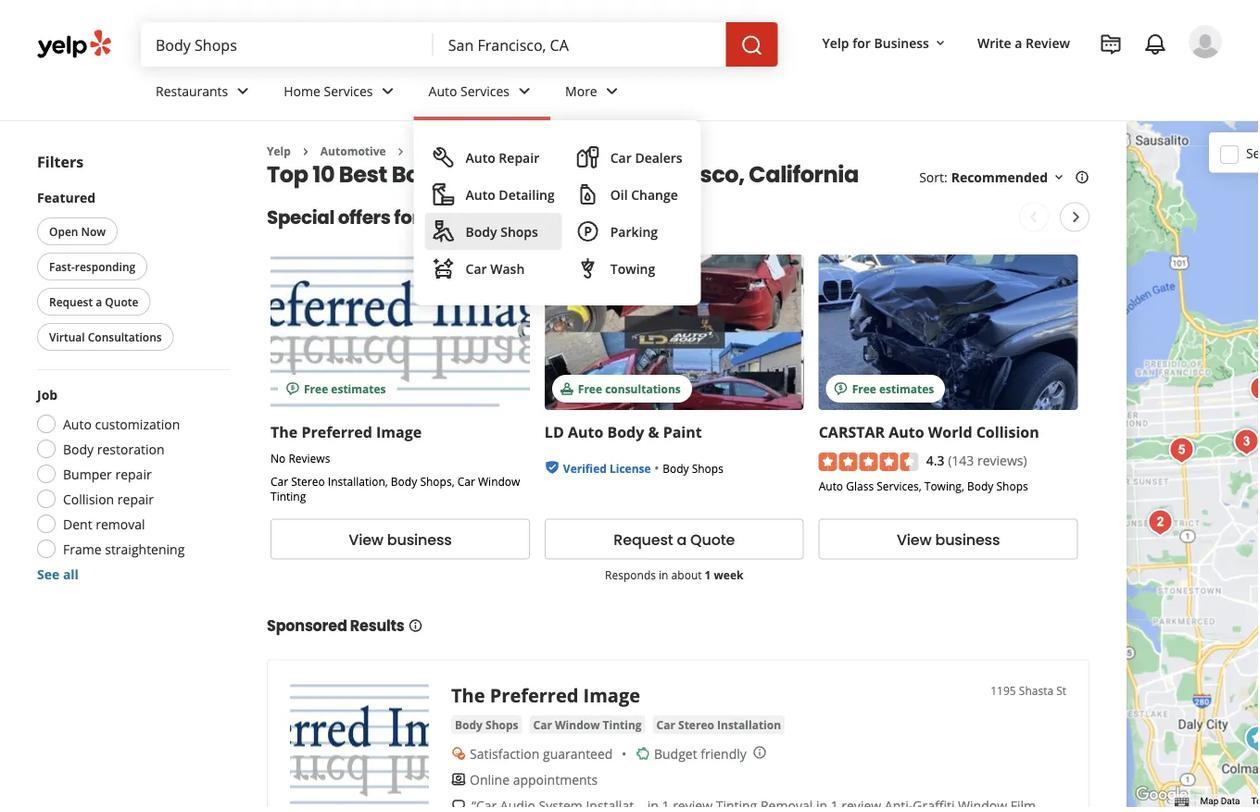 Task type: vqa. For each thing, say whether or not it's contained in the screenshot.
Imported Food
no



Task type: describe. For each thing, give the bounding box(es) containing it.
california
[[749, 159, 859, 190]]

1 vertical spatial body shops link
[[425, 213, 562, 250]]

0 horizontal spatial 16 info v2 image
[[408, 619, 423, 634]]

1 horizontal spatial quote
[[690, 529, 735, 550]]

for inside button
[[853, 34, 871, 51]]

body down 4.3 (143 reviews)
[[967, 478, 994, 494]]

16 online appointments v2 image
[[451, 773, 466, 788]]

greg r. image
[[1189, 25, 1222, 58]]

24 chevron down v2 image for auto services
[[513, 80, 536, 102]]

24 parking v2 image
[[577, 220, 599, 243]]

auto for auto customization
[[63, 416, 92, 433]]

see all button
[[37, 566, 79, 583]]

collision repair
[[63, 491, 154, 508]]

write
[[977, 34, 1011, 51]]

repair for collision repair
[[117, 491, 154, 508]]

ld auto body & paint
[[545, 422, 702, 442]]

francisco,
[[630, 159, 745, 190]]

bumper repair
[[63, 466, 152, 483]]

guaranteed
[[543, 745, 613, 763]]

consultations
[[605, 381, 681, 396]]

car down 'no'
[[271, 473, 288, 489]]

24 chevron down v2 image for more
[[601, 80, 623, 102]]

special
[[267, 204, 334, 230]]

no
[[271, 451, 286, 466]]

carstar sunset auto reconstruction image
[[1163, 432, 1200, 469]]

parking link
[[570, 213, 690, 250]]

tinting inside button
[[603, 717, 642, 733]]

the preferred image
[[451, 683, 640, 709]]

tinting inside the preferred image no reviews car stereo installation, body shops, car window tinting
[[271, 489, 306, 504]]

10
[[312, 159, 335, 190]]

data
[[1221, 796, 1240, 807]]

san
[[583, 159, 626, 190]]

filters
[[37, 152, 84, 172]]

Find text field
[[156, 34, 419, 55]]

shops,
[[420, 473, 455, 489]]

yelp link
[[267, 144, 291, 159]]

auto repair
[[466, 149, 539, 166]]

free consultations link
[[545, 254, 804, 410]]

Near text field
[[448, 34, 711, 55]]

services for auto services
[[460, 82, 510, 100]]

online appointments
[[470, 771, 598, 789]]

the preferred image image
[[290, 683, 429, 808]]

st
[[1056, 683, 1066, 698]]

free estimates link for the preferred image
[[271, 254, 530, 410]]

notifications image
[[1144, 33, 1166, 56]]

16 info v2 image for special offers for you
[[536, 210, 550, 225]]

business categories element
[[141, 67, 1222, 306]]

satisfaction guaranteed
[[470, 745, 613, 763]]

auto for auto glass services, towing, body shops
[[819, 478, 843, 494]]

car stereo installation link
[[653, 716, 785, 735]]

16 chevron down v2 image for yelp for business
[[933, 36, 948, 51]]

fast-responding
[[49, 259, 135, 274]]

dent removal
[[63, 516, 145, 533]]

verified license
[[563, 460, 651, 476]]

oil
[[610, 186, 628, 203]]

results
[[350, 616, 404, 637]]

24 oil change v2 image
[[577, 183, 599, 206]]

open
[[49, 224, 78, 239]]

car stereo installation button
[[653, 716, 785, 735]]

carstar
[[819, 422, 885, 442]]

free for carstar auto world collision
[[852, 381, 876, 396]]

24 chevron down v2 image for home services
[[377, 80, 399, 102]]

budget friendly
[[654, 745, 747, 763]]

top
[[267, 159, 308, 190]]

1 horizontal spatial collision
[[976, 422, 1039, 442]]

0 vertical spatial request a quote button
[[37, 288, 150, 316]]

world
[[928, 422, 972, 442]]

see
[[37, 566, 60, 583]]

stereo inside 'car stereo installation' button
[[678, 717, 714, 733]]

auto repair link
[[425, 139, 562, 176]]

installation
[[717, 717, 781, 733]]

removal
[[96, 516, 145, 533]]

16 info v2 image for top 10 best body shops near san francisco, california
[[1075, 170, 1090, 185]]

16 free consultations v2 image
[[559, 381, 574, 396]]

4.3 star rating image
[[819, 452, 919, 471]]

auto detailing link
[[425, 176, 562, 213]]

write a review
[[977, 34, 1070, 51]]

ld auto body & paint link
[[545, 422, 702, 442]]

car for car window tinting
[[533, 717, 552, 733]]

fast-responding button
[[37, 253, 148, 281]]

towing link
[[570, 250, 690, 287]]

the for the preferred image no reviews car stereo installation, body shops, car window tinting
[[271, 422, 298, 442]]

free estimates link for carstar auto world collision
[[819, 254, 1078, 410]]

body up bumper
[[63, 441, 94, 458]]

carstar auto world collision
[[819, 422, 1039, 442]]

user actions element
[[807, 23, 1248, 137]]

featured
[[37, 189, 96, 206]]

body inside menu
[[466, 223, 497, 240]]

car window tinting link
[[529, 716, 645, 735]]

view business for the preferred image
[[349, 529, 452, 550]]

map data button
[[1200, 795, 1240, 808]]

auto services
[[429, 82, 510, 100]]

services,
[[877, 478, 921, 494]]

auto customization
[[63, 416, 180, 433]]

week
[[714, 567, 743, 582]]

none field find
[[156, 34, 419, 55]]

dent
[[63, 516, 92, 533]]

car dealers
[[610, 149, 682, 166]]

oil change
[[610, 186, 678, 203]]

1 horizontal spatial request a quote button
[[545, 519, 804, 559]]

ld
[[545, 422, 564, 442]]

recommended
[[951, 169, 1048, 186]]

1195 shasta st
[[991, 683, 1066, 698]]

auto right ld
[[568, 422, 603, 442]]

sort:
[[919, 169, 947, 186]]

network collision image
[[1239, 721, 1259, 758]]

a for write a review link
[[1015, 34, 1022, 51]]

restaurants link
[[141, 67, 269, 120]]

consultations
[[88, 329, 162, 345]]

shasta
[[1019, 683, 1053, 698]]

view for the preferred image
[[349, 529, 383, 550]]

top 10 best body shops near san francisco, california
[[267, 159, 859, 190]]

car dealers link
[[570, 139, 690, 176]]

te link
[[1251, 796, 1259, 807]]

1 horizontal spatial the preferred image link
[[451, 683, 640, 709]]

previous image
[[1022, 206, 1044, 228]]

body shops inside menu
[[466, 223, 538, 240]]

body shops down paint
[[663, 460, 724, 476]]

free consultations
[[578, 381, 681, 396]]

estimates for the preferred image
[[331, 381, 386, 396]]

sponsored for sponsored
[[465, 208, 532, 226]]

fast-
[[49, 259, 75, 274]]

google image
[[1131, 784, 1192, 808]]

budget
[[654, 745, 697, 763]]

24 body shop v2 image
[[432, 220, 454, 243]]

search image
[[741, 34, 763, 57]]

view business for carstar auto world collision
[[897, 529, 1000, 550]]

repair
[[499, 149, 539, 166]]

automotive
[[320, 144, 386, 159]]

business
[[874, 34, 929, 51]]

featured group
[[33, 188, 230, 355]]

in
[[659, 567, 668, 582]]

a for top request a quote button
[[96, 294, 102, 309]]

body left '&'
[[607, 422, 644, 442]]

you
[[423, 204, 458, 230]]

car for car stereo installation
[[656, 717, 675, 733]]

16 free estimates v2 image
[[285, 381, 300, 396]]

1 vertical spatial collision
[[63, 491, 114, 508]]

auto glass services, towing, body shops
[[819, 478, 1028, 494]]

body inside the preferred image no reviews car stereo installation, body shops, car window tinting
[[391, 473, 417, 489]]

body shops inside button
[[455, 717, 518, 733]]

yelp for business
[[822, 34, 929, 51]]

24 chevron down v2 image for restaurants
[[232, 80, 254, 102]]



Task type: locate. For each thing, give the bounding box(es) containing it.
1 horizontal spatial preferred
[[490, 683, 578, 709]]

16 info v2 image
[[1075, 170, 1090, 185], [536, 210, 550, 225], [408, 619, 423, 634]]

free estimates right 16 free estimates v2 icon
[[852, 381, 934, 396]]

business down shops, on the left of page
[[387, 529, 452, 550]]

none field up more
[[448, 34, 711, 55]]

see all
[[37, 566, 79, 583]]

yelp for yelp for business
[[822, 34, 849, 51]]

1 horizontal spatial request
[[614, 529, 673, 550]]

virtual consultations button
[[37, 323, 174, 351]]

1 horizontal spatial 24 chevron down v2 image
[[601, 80, 623, 102]]

1 view business link from the left
[[271, 519, 530, 559]]

estimates for carstar auto world collision
[[879, 381, 934, 396]]

next image
[[1065, 206, 1087, 228]]

car window tinting
[[533, 717, 642, 733]]

1 vertical spatial request a quote
[[614, 529, 735, 550]]

1 vertical spatial sponsored
[[267, 616, 347, 637]]

yelp inside button
[[822, 34, 849, 51]]

1 vertical spatial request a quote button
[[545, 519, 804, 559]]

preferred for the preferred image no reviews car stereo installation, body shops, car window tinting
[[301, 422, 372, 442]]

request inside featured group
[[49, 294, 93, 309]]

16 chevron right v2 image
[[298, 144, 313, 159]]

1 horizontal spatial free estimates
[[852, 381, 934, 396]]

4.3
[[926, 451, 945, 469]]

1 horizontal spatial business
[[935, 529, 1000, 550]]

frame straightening
[[63, 541, 185, 558]]

view business link down shops, on the left of page
[[271, 519, 530, 559]]

window left 16 verified v2 image
[[478, 473, 520, 489]]

1 horizontal spatial free
[[578, 381, 602, 396]]

free for ld auto body & paint
[[578, 381, 602, 396]]

view business down 'towing,'
[[897, 529, 1000, 550]]

for left you
[[394, 204, 419, 230]]

1 horizontal spatial 16 info v2 image
[[536, 210, 550, 225]]

0 horizontal spatial window
[[478, 473, 520, 489]]

the preferred image link up 'reviews'
[[271, 422, 422, 442]]

car right 24 car dealer v2 icon
[[610, 149, 632, 166]]

1 horizontal spatial stereo
[[678, 717, 714, 733]]

body left shops, on the left of page
[[391, 473, 417, 489]]

se
[[1246, 144, 1259, 162]]

for left "business" at the right top of page
[[853, 34, 871, 51]]

image inside the preferred image no reviews car stereo installation, body shops, car window tinting
[[376, 422, 422, 442]]

near
[[525, 159, 579, 190]]

view business down shops, on the left of page
[[349, 529, 452, 550]]

car for car dealers
[[610, 149, 632, 166]]

menu containing auto repair
[[414, 120, 701, 306]]

stan carlsen body shop image
[[1228, 424, 1259, 461], [1228, 424, 1259, 461]]

a up about
[[677, 529, 687, 550]]

1 vertical spatial window
[[555, 717, 600, 733]]

estimates right 16 free estimates v2 image
[[331, 381, 386, 396]]

te
[[1251, 796, 1259, 807]]

16 verified v2 image
[[545, 460, 559, 475]]

0 horizontal spatial a
[[96, 294, 102, 309]]

1 horizontal spatial sponsored
[[465, 208, 532, 226]]

0 horizontal spatial free estimates
[[304, 381, 386, 396]]

the up 'no'
[[271, 422, 298, 442]]

the for the preferred image
[[451, 683, 485, 709]]

view business link down 'towing,'
[[819, 519, 1078, 559]]

the
[[271, 422, 298, 442], [451, 683, 485, 709]]

24 car wash v2 image
[[432, 258, 454, 280]]

body
[[416, 144, 443, 159], [392, 159, 448, 190], [466, 223, 497, 240], [607, 422, 644, 442], [63, 441, 94, 458], [663, 460, 689, 476], [391, 473, 417, 489], [967, 478, 994, 494], [455, 717, 483, 733]]

auto inside auto repair link
[[466, 149, 495, 166]]

24 auto repair v2 image
[[432, 146, 454, 169]]

2 vertical spatial body shops link
[[451, 716, 522, 735]]

(143
[[948, 451, 974, 469]]

24 chevron down v2 image right more
[[601, 80, 623, 102]]

a for rightmost request a quote button
[[677, 529, 687, 550]]

1 horizontal spatial view business
[[897, 529, 1000, 550]]

2 24 chevron down v2 image from the left
[[513, 80, 536, 102]]

free estimates for carstar auto world collision
[[852, 381, 934, 396]]

auto left the glass
[[819, 478, 843, 494]]

shops inside menu
[[500, 223, 538, 240]]

1 horizontal spatial 16 chevron down v2 image
[[1052, 170, 1066, 185]]

request a quote down fast-responding button
[[49, 294, 138, 309]]

image for the preferred image
[[583, 683, 640, 709]]

0 horizontal spatial view business
[[349, 529, 452, 550]]

&
[[648, 422, 659, 442]]

4.3 (143 reviews)
[[926, 451, 1027, 469]]

1 vertical spatial preferred
[[490, 683, 578, 709]]

body shops button
[[451, 716, 522, 735]]

auto detailing
[[466, 186, 555, 203]]

auto up 24 auto repair v2 image
[[429, 82, 457, 100]]

2 business from the left
[[935, 529, 1000, 550]]

1 horizontal spatial none field
[[448, 34, 711, 55]]

24 chevron down v2 image inside home services link
[[377, 80, 399, 102]]

24 chevron down v2 image inside auto services link
[[513, 80, 536, 102]]

1 horizontal spatial the
[[451, 683, 485, 709]]

bumper
[[63, 466, 112, 483]]

preferred up 'reviews'
[[301, 422, 372, 442]]

the inside the preferred image no reviews car stereo installation, body shops, car window tinting
[[271, 422, 298, 442]]

0 horizontal spatial collision
[[63, 491, 114, 508]]

repair down restoration
[[115, 466, 152, 483]]

dealers
[[635, 149, 682, 166]]

responding
[[75, 259, 135, 274]]

estimates up carstar auto world collision link
[[879, 381, 934, 396]]

24 auto detailing v2 image
[[432, 183, 454, 206]]

yelp for yelp link
[[267, 144, 291, 159]]

16 info v2 image up the next icon
[[1075, 170, 1090, 185]]

request
[[49, 294, 93, 309], [614, 529, 673, 550]]

1 horizontal spatial view
[[897, 529, 932, 550]]

0 vertical spatial request
[[49, 294, 93, 309]]

0 vertical spatial body shops link
[[416, 144, 479, 159]]

auto up body restoration
[[63, 416, 92, 433]]

option group
[[31, 385, 230, 584]]

0 vertical spatial 16 info v2 image
[[1075, 170, 1090, 185]]

1 estimates from the left
[[331, 381, 386, 396]]

business down 'towing,'
[[935, 529, 1000, 550]]

sponsored down auto detailing
[[465, 208, 532, 226]]

restaurants
[[156, 82, 228, 100]]

2 horizontal spatial free
[[852, 381, 876, 396]]

0 vertical spatial window
[[478, 473, 520, 489]]

1 services from the left
[[324, 82, 373, 100]]

quote inside featured group
[[105, 294, 138, 309]]

request up virtual
[[49, 294, 93, 309]]

0 vertical spatial repair
[[115, 466, 152, 483]]

0 horizontal spatial 16 chevron down v2 image
[[933, 36, 948, 51]]

home services link
[[269, 67, 414, 120]]

body shops up satisfaction on the bottom left of page
[[455, 717, 518, 733]]

1 horizontal spatial for
[[853, 34, 871, 51]]

1 vertical spatial quote
[[690, 529, 735, 550]]

2 services from the left
[[460, 82, 510, 100]]

0 horizontal spatial the
[[271, 422, 298, 442]]

auto inside auto services link
[[429, 82, 457, 100]]

1 vertical spatial for
[[394, 204, 419, 230]]

24 chevron down v2 image right restaurants
[[232, 80, 254, 102]]

request a quote inside featured group
[[49, 294, 138, 309]]

16 satisfactions guaranteed v2 image
[[451, 747, 466, 762]]

body shops up wash
[[466, 223, 538, 240]]

verified
[[563, 460, 607, 476]]

24 chevron down v2 image right auto services
[[513, 80, 536, 102]]

detailing
[[499, 186, 555, 203]]

special offers for you
[[267, 204, 458, 230]]

16 budget friendly v2 image
[[635, 747, 650, 762]]

request a quote button
[[37, 288, 150, 316], [545, 519, 804, 559]]

best
[[339, 159, 387, 190]]

0 horizontal spatial yelp
[[267, 144, 291, 159]]

2 view business from the left
[[897, 529, 1000, 550]]

0 vertical spatial sponsored
[[465, 208, 532, 226]]

body shops up 24 auto detailing v2 icon at the top left of page
[[416, 144, 479, 159]]

body shops link up car wash
[[425, 213, 562, 250]]

2 none field from the left
[[448, 34, 711, 55]]

license
[[610, 460, 651, 476]]

yelp left "business" at the right top of page
[[822, 34, 849, 51]]

0 vertical spatial tinting
[[271, 489, 306, 504]]

auto left world at right
[[889, 422, 924, 442]]

quote
[[105, 294, 138, 309], [690, 529, 735, 550]]

body shops link
[[416, 144, 479, 159], [425, 213, 562, 250], [451, 716, 522, 735]]

view business link for the preferred image
[[271, 519, 530, 559]]

1 vertical spatial request
[[614, 529, 673, 550]]

request up responds
[[614, 529, 673, 550]]

0 vertical spatial the preferred image link
[[271, 422, 422, 442]]

2 vertical spatial 16 info v2 image
[[408, 619, 423, 634]]

services up auto repair link
[[460, 82, 510, 100]]

request a quote button up responds in about 1 week
[[545, 519, 804, 559]]

2 free estimates link from the left
[[819, 254, 1078, 410]]

friendly
[[701, 745, 747, 763]]

none field the near
[[448, 34, 711, 55]]

quote up 1
[[690, 529, 735, 550]]

1 horizontal spatial services
[[460, 82, 510, 100]]

16 chevron down v2 image up the next icon
[[1052, 170, 1066, 185]]

projects image
[[1100, 33, 1122, 56]]

16 chevron right v2 image
[[393, 144, 408, 159]]

16 chevron down v2 image inside recommended 'popup button'
[[1052, 170, 1066, 185]]

sponsored left results
[[267, 616, 347, 637]]

car right shops, on the left of page
[[457, 473, 475, 489]]

0 vertical spatial stereo
[[291, 473, 325, 489]]

request a quote button down fast-responding button
[[37, 288, 150, 316]]

16 info v2 image right results
[[408, 619, 423, 634]]

16 chevron down v2 image inside "yelp for business" button
[[933, 36, 948, 51]]

0 horizontal spatial free estimates link
[[271, 254, 530, 410]]

16 speech v2 image
[[451, 799, 466, 808]]

business for the preferred image
[[387, 529, 452, 550]]

24 towing v2 image
[[577, 258, 599, 280]]

car
[[610, 149, 632, 166], [466, 260, 487, 277], [271, 473, 288, 489], [457, 473, 475, 489], [533, 717, 552, 733], [656, 717, 675, 733]]

1 horizontal spatial 24 chevron down v2 image
[[513, 80, 536, 102]]

carstar auto world collision link
[[819, 422, 1039, 442]]

repair up removal
[[117, 491, 154, 508]]

2 view business link from the left
[[819, 519, 1078, 559]]

body right the "24 body shop v2" 'image'
[[466, 223, 497, 240]]

window up 'guaranteed'
[[555, 717, 600, 733]]

1 vertical spatial the
[[451, 683, 485, 709]]

16 chevron down v2 image
[[933, 36, 948, 51], [1052, 170, 1066, 185]]

car left wash
[[466, 260, 487, 277]]

None search field
[[141, 22, 782, 67]]

window inside the car window tinting button
[[555, 717, 600, 733]]

2 free from the left
[[578, 381, 602, 396]]

car up satisfaction guaranteed
[[533, 717, 552, 733]]

1
[[705, 567, 711, 582]]

wash
[[490, 260, 525, 277]]

0 horizontal spatial for
[[394, 204, 419, 230]]

tinting up "16 budget friendly v2" image
[[603, 717, 642, 733]]

stereo inside the preferred image no reviews car stereo installation, body shops, car window tinting
[[291, 473, 325, 489]]

tinting down 'no'
[[271, 489, 306, 504]]

auto right 24 auto detailing v2 icon at the top left of page
[[466, 186, 495, 203]]

info icon image
[[752, 746, 767, 761], [752, 746, 767, 761]]

16 free estimates v2 image
[[834, 381, 848, 396]]

view down installation,
[[349, 529, 383, 550]]

1 horizontal spatial tinting
[[603, 717, 642, 733]]

0 horizontal spatial view business link
[[271, 519, 530, 559]]

body restoration
[[63, 441, 164, 458]]

0 horizontal spatial the preferred image link
[[271, 422, 422, 442]]

all
[[63, 566, 79, 583]]

request a quote up responds in about 1 week
[[614, 529, 735, 550]]

1 vertical spatial 16 info v2 image
[[536, 210, 550, 225]]

1 horizontal spatial image
[[583, 683, 640, 709]]

map region
[[1070, 0, 1259, 808]]

towing
[[610, 260, 655, 277]]

oil change link
[[570, 176, 690, 213]]

24 chevron down v2 image right "home services"
[[377, 80, 399, 102]]

tinting
[[271, 489, 306, 504], [603, 717, 642, 733]]

keyboard shortcuts image
[[1174, 798, 1189, 807]]

3 free from the left
[[852, 381, 876, 396]]

0 vertical spatial yelp
[[822, 34, 849, 51]]

free right 16 free consultations v2 icon
[[578, 381, 602, 396]]

map
[[1200, 796, 1219, 807]]

0 horizontal spatial 24 chevron down v2 image
[[377, 80, 399, 102]]

preferred for the preferred image
[[490, 683, 578, 709]]

none field up home at left top
[[156, 34, 419, 55]]

preferred up the body shops button
[[490, 683, 578, 709]]

free right 16 free estimates v2 icon
[[852, 381, 876, 396]]

image up 'car window tinting'
[[583, 683, 640, 709]]

stereo down 'reviews'
[[291, 473, 325, 489]]

2 vertical spatial a
[[677, 529, 687, 550]]

virtual
[[49, 329, 85, 345]]

0 vertical spatial image
[[376, 422, 422, 442]]

1 horizontal spatial window
[[555, 717, 600, 733]]

responds in about 1 week
[[605, 567, 743, 582]]

0 horizontal spatial services
[[324, 82, 373, 100]]

body shops link up 24 auto detailing v2 icon at the top left of page
[[416, 144, 479, 159]]

now
[[81, 224, 106, 239]]

sponsored for sponsored results
[[267, 616, 347, 637]]

auto inside auto detailing link
[[466, 186, 495, 203]]

0 horizontal spatial request
[[49, 294, 93, 309]]

home
[[284, 82, 320, 100]]

free estimates right 16 free estimates v2 image
[[304, 381, 386, 396]]

24 chevron down v2 image inside restaurants link
[[232, 80, 254, 102]]

online
[[470, 771, 510, 789]]

image up shops, on the left of page
[[376, 422, 422, 442]]

0 vertical spatial preferred
[[301, 422, 372, 442]]

window inside the preferred image no reviews car stereo installation, body shops, car window tinting
[[478, 473, 520, 489]]

auto for auto services
[[429, 82, 457, 100]]

2 view from the left
[[897, 529, 932, 550]]

body up you
[[392, 159, 448, 190]]

auto for auto repair
[[466, 149, 495, 166]]

0 horizontal spatial business
[[387, 529, 452, 550]]

2 free estimates from the left
[[852, 381, 934, 396]]

1 24 chevron down v2 image from the left
[[232, 80, 254, 102]]

1 view from the left
[[349, 529, 383, 550]]

menu
[[414, 120, 701, 306]]

1 free estimates from the left
[[304, 381, 386, 396]]

1 free estimates link from the left
[[271, 254, 530, 410]]

view business link for carstar auto world collision
[[819, 519, 1078, 559]]

shops inside button
[[485, 717, 518, 733]]

a
[[1015, 34, 1022, 51], [96, 294, 102, 309], [677, 529, 687, 550]]

0 horizontal spatial free
[[304, 381, 328, 396]]

1 vertical spatial repair
[[117, 491, 154, 508]]

view down auto glass services, towing, body shops
[[897, 529, 932, 550]]

2 horizontal spatial a
[[1015, 34, 1022, 51]]

1 vertical spatial 16 chevron down v2 image
[[1052, 170, 1066, 185]]

0 horizontal spatial request a quote
[[49, 294, 138, 309]]

image
[[376, 422, 422, 442], [583, 683, 640, 709]]

collision up "reviews)"
[[976, 422, 1039, 442]]

car for car wash
[[466, 260, 487, 277]]

body down paint
[[663, 460, 689, 476]]

1 vertical spatial a
[[96, 294, 102, 309]]

24 chevron down v2 image
[[232, 80, 254, 102], [601, 80, 623, 102]]

free estimates for the preferred image
[[304, 381, 386, 396]]

preferred inside the preferred image no reviews car stereo installation, body shops, car window tinting
[[301, 422, 372, 442]]

parkside paint & body shop image
[[1142, 504, 1179, 542]]

for
[[853, 34, 871, 51], [394, 204, 419, 230]]

recommended button
[[951, 169, 1066, 186]]

more link
[[550, 67, 638, 120]]

offers
[[338, 204, 391, 230]]

the preferred image link
[[271, 422, 422, 442], [451, 683, 640, 709]]

body shops link up satisfaction on the bottom left of page
[[451, 716, 522, 735]]

will's auto body shop image
[[1244, 371, 1259, 408]]

the preferred image link up 'car window tinting'
[[451, 683, 640, 709]]

business for carstar auto world collision
[[935, 529, 1000, 550]]

body inside button
[[455, 717, 483, 733]]

2 estimates from the left
[[879, 381, 934, 396]]

0 vertical spatial quote
[[105, 294, 138, 309]]

stereo up budget friendly
[[678, 717, 714, 733]]

24 car dealer v2 image
[[577, 146, 599, 169]]

2 24 chevron down v2 image from the left
[[601, 80, 623, 102]]

1 business from the left
[[387, 529, 452, 550]]

24 chevron down v2 image
[[377, 80, 399, 102], [513, 80, 536, 102]]

1 horizontal spatial a
[[677, 529, 687, 550]]

auto for auto detailing
[[466, 186, 495, 203]]

paint
[[663, 422, 702, 442]]

0 horizontal spatial none field
[[156, 34, 419, 55]]

1 horizontal spatial estimates
[[879, 381, 934, 396]]

1 free from the left
[[304, 381, 328, 396]]

glass
[[846, 478, 874, 494]]

0 vertical spatial for
[[853, 34, 871, 51]]

1 vertical spatial stereo
[[678, 717, 714, 733]]

1 horizontal spatial request a quote
[[614, 529, 735, 550]]

services for home services
[[324, 82, 373, 100]]

0 horizontal spatial image
[[376, 422, 422, 442]]

open now
[[49, 224, 106, 239]]

0 vertical spatial request a quote
[[49, 294, 138, 309]]

24 chevron down v2 image inside 'more' link
[[601, 80, 623, 102]]

16 chevron down v2 image for recommended
[[1052, 170, 1066, 185]]

car stereo installation
[[656, 717, 781, 733]]

image for the preferred image no reviews car stereo installation, body shops, car window tinting
[[376, 422, 422, 442]]

a right write at the right
[[1015, 34, 1022, 51]]

0 vertical spatial collision
[[976, 422, 1039, 442]]

the up the body shops button
[[451, 683, 485, 709]]

2 horizontal spatial 16 info v2 image
[[1075, 170, 1090, 185]]

estimates
[[331, 381, 386, 396], [879, 381, 934, 396]]

car up "budget"
[[656, 717, 675, 733]]

free right 16 free estimates v2 image
[[304, 381, 328, 396]]

None field
[[156, 34, 419, 55], [448, 34, 711, 55]]

menu inside business categories element
[[414, 120, 701, 306]]

1 vertical spatial the preferred image link
[[451, 683, 640, 709]]

16 info v2 image down detailing
[[536, 210, 550, 225]]

the preferred image no reviews car stereo installation, body shops, car window tinting
[[271, 422, 520, 504]]

auto inside "option group"
[[63, 416, 92, 433]]

1 horizontal spatial view business link
[[819, 519, 1078, 559]]

repair for bumper repair
[[115, 466, 152, 483]]

1 vertical spatial yelp
[[267, 144, 291, 159]]

open now button
[[37, 218, 118, 246]]

view for carstar auto world collision
[[897, 529, 932, 550]]

request a quote
[[49, 294, 138, 309], [614, 529, 735, 550]]

free for the preferred image
[[304, 381, 328, 396]]

16 chevron down v2 image right "business" at the right top of page
[[933, 36, 948, 51]]

quote up consultations
[[105, 294, 138, 309]]

body up 16 satisfactions guaranteed v2 "icon"
[[455, 717, 483, 733]]

0 horizontal spatial request a quote button
[[37, 288, 150, 316]]

virtual consultations
[[49, 329, 162, 345]]

a inside group
[[96, 294, 102, 309]]

1195
[[991, 683, 1016, 698]]

collision down bumper
[[63, 491, 114, 508]]

reviews)
[[977, 451, 1027, 469]]

0 vertical spatial a
[[1015, 34, 1022, 51]]

option group containing job
[[31, 385, 230, 584]]

0 horizontal spatial view
[[349, 529, 383, 550]]

job
[[37, 386, 58, 403]]

1 horizontal spatial free estimates link
[[819, 254, 1078, 410]]

0 horizontal spatial 24 chevron down v2 image
[[232, 80, 254, 102]]

0 horizontal spatial preferred
[[301, 422, 372, 442]]

0 horizontal spatial quote
[[105, 294, 138, 309]]

towing,
[[924, 478, 964, 494]]

services right home at left top
[[324, 82, 373, 100]]

1 none field from the left
[[156, 34, 419, 55]]

0 horizontal spatial tinting
[[271, 489, 306, 504]]

auto right 24 auto repair v2 image
[[466, 149, 495, 166]]

change
[[631, 186, 678, 203]]

a down fast-responding button
[[96, 294, 102, 309]]

appointments
[[513, 771, 598, 789]]

stereo
[[291, 473, 325, 489], [678, 717, 714, 733]]

1 view business from the left
[[349, 529, 452, 550]]

frame
[[63, 541, 102, 558]]

1 24 chevron down v2 image from the left
[[377, 80, 399, 102]]

body right 16 chevron right v2 icon in the left top of the page
[[416, 144, 443, 159]]

0 vertical spatial 16 chevron down v2 image
[[933, 36, 948, 51]]

yelp left 16 chevron right v2 image
[[267, 144, 291, 159]]

verified license button
[[563, 459, 651, 476]]

0 vertical spatial the
[[271, 422, 298, 442]]



